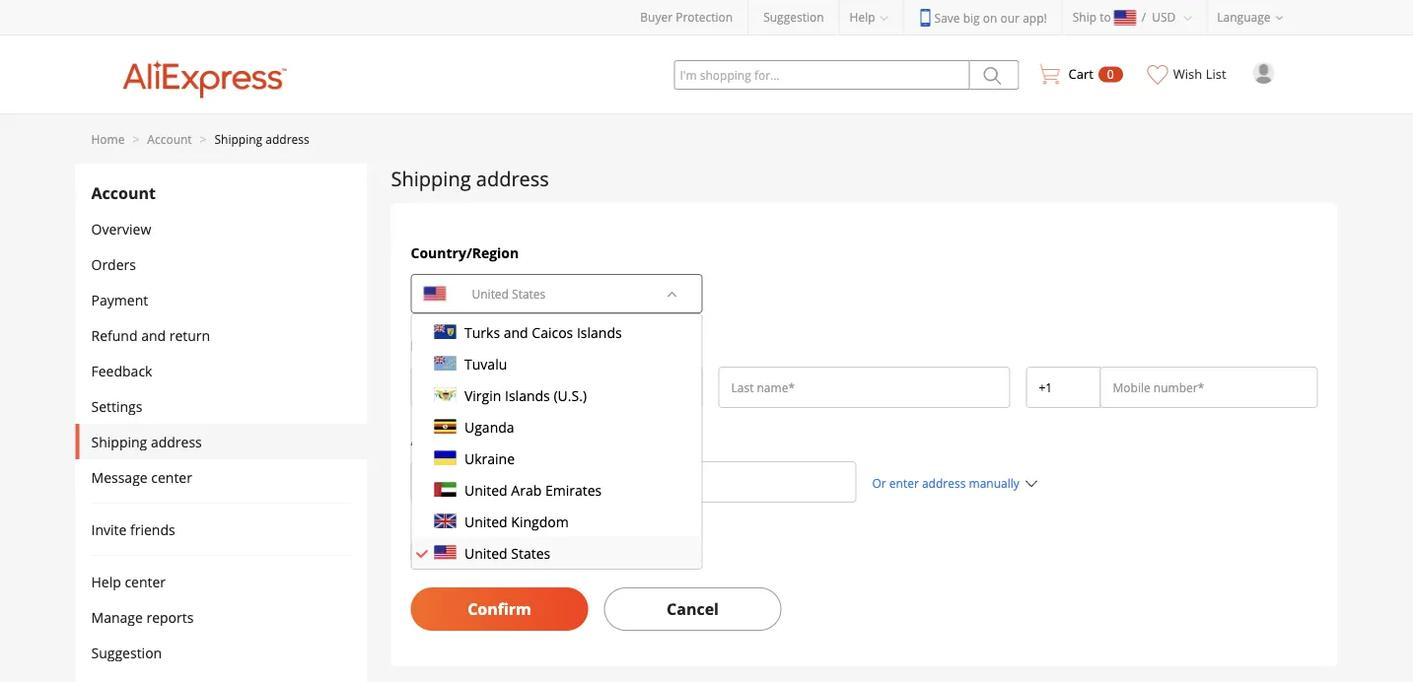 Task type: describe. For each thing, give the bounding box(es) containing it.
save big on our app! link
[[919, 9, 1047, 27]]

country/region
[[411, 243, 519, 262]]

I'm shopping for... text field
[[674, 60, 970, 90]]

uganda
[[464, 418, 514, 436]]

confirm
[[468, 599, 531, 620]]

buyer protection link
[[640, 9, 733, 25]]

tuvalu
[[464, 355, 507, 373]]

1 > from the left
[[133, 131, 139, 147]]

Mobile number* field
[[1113, 378, 1305, 397]]

united for united arab emirates
[[464, 481, 507, 499]]

help for help center
[[91, 572, 121, 591]]

ship to
[[1073, 9, 1111, 25]]

1 horizontal spatial shipping address
[[391, 165, 549, 192]]

payment
[[91, 290, 148, 309]]

2 > from the left
[[200, 131, 207, 147]]

1 horizontal spatial islands
[[576, 323, 621, 342]]

our
[[1000, 9, 1020, 26]]

language link
[[1207, 0, 1298, 35]]

refund and return
[[91, 326, 210, 345]]

wish list link
[[1138, 36, 1237, 100]]

Last name* field
[[731, 378, 998, 397]]

overview
[[91, 219, 151, 238]]

as
[[462, 543, 476, 561]]

(u.s.)
[[553, 386, 586, 405]]

united arab emirates
[[464, 481, 601, 499]]

grid containing confirm
[[403, 243, 1326, 631]]

information
[[474, 336, 558, 355]]

return
[[169, 326, 210, 345]]

0 vertical spatial shipping
[[214, 131, 262, 147]]

and for turks
[[503, 323, 528, 342]]

search image
[[424, 476, 435, 489]]

message center
[[91, 468, 192, 487]]

turks
[[464, 323, 500, 342]]

turkmenistan
[[464, 291, 553, 310]]

message
[[91, 468, 148, 487]]

on
[[983, 9, 997, 26]]

personal
[[411, 336, 471, 355]]

shipping address link
[[214, 131, 309, 147]]

1 vertical spatial islands
[[504, 386, 550, 405]]

arab
[[511, 481, 541, 499]]

virgin islands (u.s.)
[[464, 386, 586, 405]]

wish list
[[1173, 65, 1226, 83]]

ukraine
[[464, 449, 514, 468]]

and for refund
[[141, 326, 166, 345]]

states
[[511, 544, 550, 563]]

reports
[[146, 608, 194, 627]]

center for message center
[[151, 468, 192, 487]]

cancel button
[[604, 588, 782, 631]]

home
[[91, 131, 125, 147]]

friends
[[130, 520, 175, 539]]

language
[[1217, 9, 1271, 25]]

wish
[[1173, 65, 1202, 83]]

save
[[934, 9, 960, 26]]

refund
[[91, 326, 138, 345]]

or enter address manually
[[872, 475, 1020, 492]]

orders
[[91, 255, 136, 274]]

/
[[1142, 9, 1146, 25]]



Task type: locate. For each thing, give the bounding box(es) containing it.
home link
[[91, 131, 125, 147]]

2 vertical spatial united
[[464, 544, 507, 563]]

help up "manage"
[[91, 572, 121, 591]]

None field
[[1039, 378, 1088, 397]]

1 vertical spatial help
[[91, 572, 121, 591]]

cart
[[1068, 65, 1093, 83]]

2 vertical spatial shipping
[[91, 432, 147, 451]]

turks and caicos islands
[[464, 323, 621, 342]]

0 horizontal spatial and
[[141, 326, 166, 345]]

cancel
[[667, 599, 719, 620]]

1 united from the top
[[464, 481, 507, 499]]

0 vertical spatial united
[[464, 481, 507, 499]]

1 vertical spatial united
[[464, 512, 507, 531]]

United States field
[[460, 277, 654, 311]]

address
[[266, 131, 309, 147], [476, 165, 549, 192], [151, 432, 202, 451], [922, 475, 966, 492], [588, 543, 639, 561]]

buyer
[[640, 9, 673, 25]]

set
[[438, 543, 459, 561]]

list box
[[411, 285, 703, 570]]

list
[[1206, 65, 1226, 83]]

1 horizontal spatial suggestion
[[763, 9, 824, 25]]

shipping up country/region
[[391, 165, 471, 192]]

First name* field
[[424, 378, 690, 397]]

shipping address up message center
[[91, 432, 202, 451]]

help
[[850, 9, 875, 25], [91, 572, 121, 591]]

shipping up the message
[[91, 432, 147, 451]]

0 horizontal spatial help
[[91, 572, 121, 591]]

shipping
[[214, 131, 262, 147], [391, 165, 471, 192], [91, 432, 147, 451]]

2 united from the top
[[464, 512, 507, 531]]

islands
[[576, 323, 621, 342], [504, 386, 550, 405]]

0 horizontal spatial >
[[133, 131, 139, 147]]

united up the as
[[464, 512, 507, 531]]

grid
[[403, 243, 1326, 631]]

None submit
[[970, 60, 1019, 90]]

or enter address manually row
[[403, 462, 1326, 519]]

account
[[147, 131, 192, 147], [91, 183, 156, 204]]

home > account > shipping address
[[91, 131, 309, 147]]

> right home
[[133, 131, 139, 147]]

help right suggestion link
[[850, 9, 875, 25]]

0 horizontal spatial shipping
[[91, 432, 147, 451]]

1 horizontal spatial help
[[850, 9, 875, 25]]

app!
[[1023, 9, 1047, 26]]

united kingdom
[[464, 512, 568, 531]]

address
[[411, 430, 466, 449]]

ship
[[1073, 9, 1097, 25]]

and left return at the left of page
[[141, 326, 166, 345]]

address inside row
[[922, 475, 966, 492]]

help center
[[91, 572, 166, 591]]

and inside list box
[[503, 323, 528, 342]]

1 vertical spatial account
[[91, 183, 156, 204]]

account up "overview"
[[91, 183, 156, 204]]

islands left the (u.s.)
[[504, 386, 550, 405]]

0 vertical spatial help
[[850, 9, 875, 25]]

> right account link
[[200, 131, 207, 147]]

center up 'manage reports'
[[125, 572, 166, 591]]

1 horizontal spatial >
[[200, 131, 207, 147]]

1 vertical spatial shipping address
[[91, 432, 202, 451]]

0 horizontal spatial suggestion
[[91, 643, 162, 662]]

and
[[503, 323, 528, 342], [141, 326, 166, 345]]

0 horizontal spatial shipping address
[[91, 432, 202, 451]]

1 horizontal spatial shipping
[[214, 131, 262, 147]]

account link
[[147, 131, 192, 147]]

settings
[[91, 397, 142, 416]]

arrow down image
[[666, 288, 678, 300]]

invite friends
[[91, 520, 175, 539]]

manually
[[969, 475, 1020, 492]]

0
[[1107, 66, 1114, 82]]

0 horizontal spatial islands
[[504, 386, 550, 405]]

1 horizontal spatial and
[[503, 323, 528, 342]]

personal information
[[411, 336, 558, 355]]

kingdom
[[511, 512, 568, 531]]

1 vertical spatial suggestion
[[91, 643, 162, 662]]

united right set
[[464, 544, 507, 563]]

buyer protection
[[640, 9, 733, 25]]

1 vertical spatial center
[[125, 572, 166, 591]]

suggestion down "manage"
[[91, 643, 162, 662]]

confirm button
[[411, 588, 588, 631]]

center for help center
[[125, 572, 166, 591]]

account right home link
[[147, 131, 192, 147]]

help for help
[[850, 9, 875, 25]]

big
[[963, 9, 980, 26]]

3 united from the top
[[464, 544, 507, 563]]

suggestion up i'm shopping for... "text field"
[[763, 9, 824, 25]]

united
[[464, 481, 507, 499], [464, 512, 507, 531], [464, 544, 507, 563]]

manage reports
[[91, 608, 194, 627]]

shipping address
[[391, 165, 549, 192], [91, 432, 202, 451]]

0 vertical spatial account
[[147, 131, 192, 147]]

united down ukraine
[[464, 481, 507, 499]]

row
[[403, 367, 1326, 414]]

virgin
[[464, 386, 501, 405]]

center right the message
[[151, 468, 192, 487]]

usd
[[1152, 9, 1176, 25]]

default
[[480, 543, 525, 561]]

united for united kingdom
[[464, 512, 507, 531]]

enter
[[889, 475, 919, 492]]

1 vertical spatial shipping
[[391, 165, 471, 192]]

0 vertical spatial islands
[[576, 323, 621, 342]]

islands right caicos
[[576, 323, 621, 342]]

list box containing turkmenistan
[[411, 285, 703, 570]]

shipping right account link
[[214, 131, 262, 147]]

save big on our app!
[[934, 9, 1047, 26]]

feedback
[[91, 361, 152, 380]]

caicos
[[531, 323, 573, 342]]

center
[[151, 468, 192, 487], [125, 572, 166, 591]]

protection
[[676, 9, 733, 25]]

or
[[872, 475, 886, 492]]

>
[[133, 131, 139, 147], [200, 131, 207, 147]]

emirates
[[545, 481, 601, 499]]

united states
[[464, 544, 550, 563]]

suggestion link
[[763, 9, 824, 25]]

0 vertical spatial shipping address
[[391, 165, 549, 192]]

/ usd
[[1142, 9, 1176, 25]]

suggestion
[[763, 9, 824, 25], [91, 643, 162, 662]]

0 vertical spatial suggestion
[[763, 9, 824, 25]]

to
[[1100, 9, 1111, 25]]

and down turkmenistan
[[503, 323, 528, 342]]

Search by ZIP Code, street, or address field
[[435, 472, 844, 492]]

2 horizontal spatial shipping
[[391, 165, 471, 192]]

shipping
[[529, 543, 584, 561]]

0 vertical spatial center
[[151, 468, 192, 487]]

manage
[[91, 608, 143, 627]]

shipping address up country/region
[[391, 165, 549, 192]]

set as default shipping address
[[438, 543, 639, 561]]

united for united states
[[464, 544, 507, 563]]

invite
[[91, 520, 127, 539]]



Task type: vqa. For each thing, say whether or not it's contained in the screenshot.
- to the top
no



